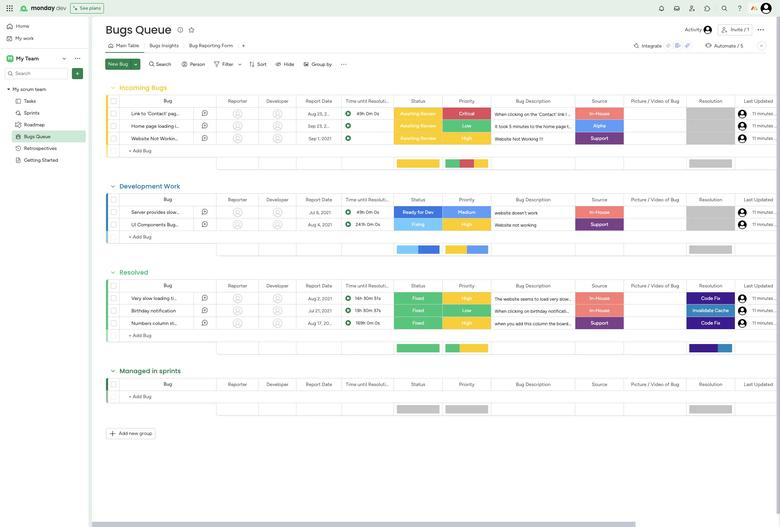 Task type: describe. For each thing, give the bounding box(es) containing it.
took
[[499, 124, 508, 129]]

activity button
[[683, 24, 716, 35]]

1 time from the top
[[346, 98, 357, 104]]

0 horizontal spatial not
[[151, 136, 159, 142]]

simply
[[576, 112, 589, 117]]

my team
[[16, 55, 39, 62]]

3 review from the top
[[421, 136, 437, 142]]

buggy
[[167, 222, 181, 228]]

2 awaiting review from the top
[[401, 123, 437, 129]]

1 review from the top
[[421, 111, 437, 117]]

0 vertical spatial queue
[[135, 22, 172, 38]]

group by button
[[301, 59, 336, 70]]

2 49h 0m 0s from the top
[[357, 210, 379, 215]]

4 developer from the top
[[267, 382, 289, 388]]

managed
[[120, 367, 150, 376]]

insights
[[162, 43, 179, 49]]

0 horizontal spatial times
[[171, 296, 183, 302]]

1 horizontal spatial not
[[187, 296, 196, 302]]

pages,
[[586, 297, 599, 302]]

1 horizontal spatial doesn't
[[512, 211, 527, 216]]

support for high
[[591, 321, 609, 327]]

alpha
[[594, 123, 606, 129]]

public board image for getting started
[[15, 157, 22, 164]]

it took 5 minutes to the home page to load
[[495, 124, 582, 129]]

filter button
[[211, 59, 244, 70]]

37s
[[374, 308, 381, 314]]

1 horizontal spatial page
[[168, 111, 179, 117]]

2 11 minutes ago from the top
[[753, 123, 781, 129]]

team
[[35, 86, 46, 92]]

2021 for jul 6, 2021
[[321, 210, 331, 215]]

4 reporter field from the top
[[226, 381, 249, 389]]

1 vertical spatial load
[[540, 297, 549, 302]]

birthday
[[131, 308, 150, 314]]

until for second time until resolution field
[[358, 197, 367, 203]]

1 horizontal spatial website not working !!!
[[495, 137, 544, 142]]

Search field
[[154, 59, 175, 69]]

my work button
[[4, 33, 75, 44]]

2 horizontal spatial not
[[513, 137, 521, 142]]

1 vertical spatial bugs queue
[[24, 134, 51, 140]]

1 house from the top
[[596, 111, 610, 117]]

bugs inside button
[[150, 43, 161, 49]]

4 description from the top
[[526, 382, 551, 388]]

picture / video of bug for fourth picture / video of bug 'field' from the top of the page
[[632, 382, 680, 388]]

the left board
[[549, 322, 556, 327]]

+ Add Bug text field
[[123, 393, 213, 402]]

jul for jul 21, 2021
[[309, 309, 314, 314]]

aug for aug 17, 2021
[[308, 321, 316, 326]]

2 low from the top
[[463, 308, 472, 314]]

maria williams image
[[761, 3, 772, 14]]

directed
[[596, 112, 613, 117]]

picture / video of bug for third picture / video of bug 'field' from the bottom of the page
[[632, 197, 680, 203]]

source for 2nd source field from the bottom
[[592, 283, 608, 289]]

1 49h 0m 0s from the top
[[357, 111, 379, 117]]

1 awaiting from the top
[[401, 111, 420, 117]]

1
[[748, 27, 750, 33]]

by
[[327, 61, 332, 67]]

3 fixed from the top
[[413, 321, 424, 327]]

1 picture / video of bug field from the top
[[630, 98, 682, 105]]

2021 for aug 25, 2021
[[325, 111, 335, 117]]

dev
[[56, 4, 66, 12]]

website doesn't work
[[495, 211, 538, 216]]

person
[[190, 61, 205, 67]]

1 no file image from the top
[[652, 122, 658, 130]]

last updated for first last updated field from the top of the page
[[745, 98, 774, 104]]

a
[[225, 296, 228, 302]]

Incoming  Bugs field
[[118, 83, 169, 93]]

jul 6, 2021
[[310, 210, 331, 215]]

1 horizontal spatial this
[[525, 322, 532, 327]]

1 time until resolution field from the top
[[344, 98, 392, 105]]

last for 3rd last updated field from the bottom
[[745, 197, 754, 203]]

caret down image
[[7, 87, 10, 92]]

of for fourth picture / video of bug 'field' from the top of the page
[[665, 382, 670, 388]]

1 code from the top
[[702, 296, 714, 302]]

-
[[184, 296, 186, 302]]

1 vertical spatial queue
[[36, 134, 51, 140]]

resolved
[[120, 268, 148, 277]]

1 high from the top
[[462, 136, 472, 142]]

group by
[[312, 61, 332, 67]]

3 report date from the top
[[306, 283, 332, 289]]

aug 17, 2021
[[308, 321, 334, 326]]

4 11 minutes ago from the top
[[753, 210, 781, 215]]

tasks
[[24, 98, 36, 104]]

2 no file image from the top
[[652, 295, 658, 303]]

5 11 from the top
[[753, 222, 757, 227]]

3 resolution field from the top
[[698, 283, 725, 290]]

4 ago from the top
[[775, 210, 781, 215]]

group
[[312, 61, 326, 67]]

2 status from the top
[[411, 197, 426, 203]]

3 time until resolution field from the top
[[344, 283, 392, 290]]

home for home page loading issue
[[131, 123, 145, 129]]

3 last updated field from the top
[[743, 283, 776, 290]]

1 birthday from the left
[[531, 309, 548, 314]]

2 support from the top
[[591, 222, 609, 228]]

video for third picture / video of bug 'field' from the top of the page
[[651, 283, 664, 289]]

public board image for tasks
[[15, 98, 22, 105]]

website not working
[[495, 223, 537, 228]]

development
[[120, 182, 162, 191]]

show board description image
[[176, 26, 185, 33]]

fixing
[[412, 222, 425, 228]]

bugs insights
[[150, 43, 179, 49]]

3 reporter from the top
[[228, 283, 247, 289]]

2 report date field from the top
[[304, 196, 334, 204]]

and
[[601, 297, 608, 302]]

23,
[[317, 124, 323, 129]]

main table button
[[105, 40, 144, 51]]

when you add this column the board gets stuck
[[495, 322, 591, 327]]

the up it took 5 minutes to the home page to load
[[531, 112, 538, 117]]

new bug
[[108, 61, 128, 67]]

2 fixed from the top
[[413, 308, 424, 314]]

development work
[[120, 182, 180, 191]]

1,
[[318, 136, 321, 141]]

/ inside button
[[745, 27, 747, 33]]

loading for issue
[[158, 123, 174, 129]]

bug reporting form
[[189, 43, 233, 49]]

0 horizontal spatial this
[[212, 296, 220, 302]]

2 bug description field from the top
[[515, 196, 553, 204]]

picture for third picture / video of bug 'field' from the bottom of the page
[[632, 197, 647, 203]]

3 developer from the top
[[267, 283, 289, 289]]

7 ago from the top
[[775, 308, 781, 314]]

6 ago from the top
[[775, 296, 781, 302]]

bug
[[229, 296, 238, 302]]

retrospectives
[[24, 146, 57, 151]]

4 house from the top
[[596, 308, 610, 314]]

2 resolution field from the top
[[698, 196, 725, 204]]

2,
[[318, 296, 321, 302]]

2021 for jul 21, 2021
[[322, 309, 332, 314]]

updated for first last updated field from the bottom
[[755, 382, 774, 388]]

0 horizontal spatial slow
[[143, 296, 153, 302]]

3 awaiting review from the top
[[401, 136, 437, 142]]

3 bug description field from the top
[[515, 283, 553, 290]]

time until resolution for second time until resolution field
[[346, 197, 392, 203]]

3 report date field from the top
[[304, 283, 334, 290]]

13h 30m 37s
[[355, 308, 381, 314]]

properly.
[[671, 297, 689, 302]]

collapse board header image
[[760, 43, 765, 49]]

post
[[614, 309, 623, 314]]

date for 1st report date field from the bottom
[[322, 382, 332, 388]]

4,
[[318, 222, 321, 228]]

my for my scrum team
[[13, 86, 19, 92]]

m
[[8, 55, 12, 61]]

0 vertical spatial times
[[199, 210, 211, 216]]

3 in- from the top
[[590, 296, 596, 302]]

4 picture / video of bug field from the top
[[630, 381, 682, 389]]

2 priority field from the top
[[458, 196, 477, 204]]

4 reporter from the top
[[228, 382, 247, 388]]

add new group button
[[106, 429, 155, 440]]

1 awaiting review from the top
[[401, 111, 437, 117]]

picture for fourth picture / video of bug 'field' from the top of the page
[[632, 382, 647, 388]]

video for fourth picture / video of bug 'field' from the top of the page
[[651, 382, 664, 388]]

/ for first picture / video of bug 'field'
[[648, 98, 650, 104]]

0 vertical spatial website
[[495, 211, 511, 216]]

hide
[[284, 61, 294, 67]]

1 ago from the top
[[775, 111, 781, 117]]

3 high from the top
[[462, 296, 472, 302]]

1 horizontal spatial working
[[522, 137, 539, 142]]

4 last updated field from the top
[[743, 381, 776, 389]]

gets
[[570, 322, 579, 327]]

7 11 from the top
[[753, 308, 757, 314]]

invalidate cache
[[693, 308, 729, 314]]

hide button
[[273, 59, 299, 70]]

priority for 2nd priority field from the bottom
[[459, 283, 475, 289]]

new bug button
[[105, 59, 131, 70]]

1 11 minutes ago from the top
[[753, 111, 781, 117]]

1 11 from the top
[[753, 111, 757, 117]]

time until resolution for third time until resolution field from the top
[[346, 283, 392, 289]]

bug description for fourth "bug description" field from the bottom
[[516, 98, 551, 104]]

3 status field from the top
[[410, 283, 427, 290]]

table
[[128, 43, 139, 49]]

0 horizontal spatial stuck
[[170, 321, 182, 327]]

activity
[[686, 27, 702, 33]]

very slow loading times - not sure if this is a bug
[[131, 296, 238, 302]]

until for third time until resolution field from the top
[[358, 283, 367, 289]]

2 ago from the top
[[775, 123, 781, 129]]

v2 search image
[[149, 60, 154, 68]]

0 horizontal spatial page
[[146, 123, 157, 129]]

0 horizontal spatial doesn't
[[180, 111, 196, 117]]

link
[[558, 112, 565, 117]]

website down took
[[495, 137, 512, 142]]

birthday notification
[[131, 308, 176, 314]]

components
[[137, 222, 166, 228]]

3 time from the top
[[346, 283, 357, 289]]

invalidate
[[693, 308, 714, 314]]

aug 4, 2021
[[308, 222, 332, 228]]

angle down image
[[134, 62, 138, 67]]

support for awaiting review
[[591, 136, 609, 142]]

list box containing my scrum team
[[0, 82, 89, 260]]

loading for times
[[154, 296, 170, 302]]

241h 0m 0s
[[356, 222, 380, 227]]

3 source field from the top
[[591, 283, 610, 290]]

clicking for birthday
[[508, 309, 524, 314]]

last for first last updated field from the top of the page
[[745, 98, 754, 104]]

51s
[[374, 296, 381, 302]]

1 horizontal spatial slow
[[167, 210, 177, 216]]

workspace selection element
[[7, 54, 40, 63]]

sprints
[[159, 367, 181, 376]]

Resolved field
[[118, 268, 150, 278]]

1 horizontal spatial stuck
[[580, 322, 591, 327]]

if
[[208, 296, 210, 302]]

workspace image
[[7, 55, 14, 62]]

241h
[[356, 222, 366, 227]]

of for third picture / video of bug 'field' from the top of the page
[[665, 283, 670, 289]]

my for my team
[[16, 55, 24, 62]]

aug 2, 2021
[[308, 296, 332, 302]]

8 11 from the top
[[753, 321, 757, 326]]

1 developer field from the top
[[265, 98, 291, 105]]

1 report date from the top
[[306, 98, 332, 104]]

1 resolution field from the top
[[698, 98, 725, 105]]

6 11 from the top
[[753, 296, 757, 302]]

home
[[544, 124, 555, 129]]

when for when clicking on birthday notification, there is no birthday post
[[495, 309, 507, 314]]

the left home on the right of page
[[536, 124, 543, 129]]

4 bug description field from the top
[[515, 381, 553, 389]]

2 in-house from the top
[[590, 210, 610, 216]]

1 horizontal spatial column
[[533, 322, 548, 327]]

aug for aug 25, 2021
[[308, 111, 316, 117]]

2 description from the top
[[526, 197, 551, 203]]

report for second report date field from the bottom
[[306, 283, 321, 289]]

0 horizontal spatial website not working !!!
[[131, 136, 184, 142]]

1 bug description field from the top
[[515, 98, 553, 105]]

bug description for third "bug description" field from the top of the page
[[516, 283, 551, 289]]

bugs up main
[[106, 22, 133, 38]]

updated for 3rd last updated field from the bottom
[[755, 197, 774, 203]]

last updated for first last updated field from the bottom
[[745, 382, 774, 388]]

0 horizontal spatial options image
[[74, 70, 81, 77]]

report for 1st report date field from the top of the page
[[306, 98, 321, 104]]

1 status from the top
[[411, 98, 426, 104]]

4 source field from the top
[[591, 381, 610, 389]]

1 low from the top
[[463, 123, 472, 129]]

team
[[25, 55, 39, 62]]

3 priority field from the top
[[458, 283, 477, 290]]

incoming
[[120, 83, 150, 92]]

time until resolution for fourth time until resolution field from the top
[[346, 382, 392, 388]]

2 49h from the top
[[357, 210, 365, 215]]

my work
[[15, 35, 34, 41]]

priority for fourth priority field from the bottom
[[459, 98, 475, 104]]

3 description from the top
[[526, 283, 551, 289]]

1 in- from the top
[[590, 111, 596, 117]]

new
[[129, 431, 138, 437]]

1 horizontal spatial 'contact'
[[539, 112, 557, 117]]

to right seems
[[535, 297, 539, 302]]

you
[[507, 322, 515, 327]]

report for third report date field from the bottom
[[306, 197, 321, 203]]

169h 0m 0s
[[356, 321, 380, 326]]

the website seems to load very slowly, on all pages, and all other websites seem to run properly.
[[495, 297, 689, 302]]

2 11 from the top
[[753, 123, 757, 129]]

there
[[574, 309, 585, 314]]

30m for in-house
[[364, 296, 373, 302]]

priority for first priority field from the bottom
[[459, 382, 475, 388]]

home page loading issue
[[131, 123, 186, 129]]

getting
[[24, 157, 41, 163]]

0 horizontal spatial is
[[221, 296, 224, 302]]

bug reporting form button
[[184, 40, 238, 51]]

video for third picture / video of bug 'field' from the bottom of the page
[[651, 197, 664, 203]]

server
[[131, 210, 146, 216]]

1 all from the left
[[581, 297, 585, 302]]

numbers
[[131, 321, 152, 327]]

it
[[495, 124, 498, 129]]



Task type: locate. For each thing, give the bounding box(es) containing it.
Resolution field
[[698, 98, 725, 105], [698, 196, 725, 204], [698, 283, 725, 290], [698, 381, 725, 389]]

dapulse integrations image
[[634, 43, 640, 49]]

0 vertical spatial 5
[[741, 43, 744, 49]]

fixed
[[413, 296, 424, 302], [413, 308, 424, 314], [413, 321, 424, 327]]

0 vertical spatial 49h 0m 0s
[[357, 111, 379, 117]]

2021 right 4,
[[323, 222, 332, 228]]

options image
[[757, 25, 765, 34], [74, 70, 81, 77]]

automate / 5
[[715, 43, 744, 49]]

1 vertical spatial awaiting review
[[401, 123, 437, 129]]

3 source from the top
[[592, 283, 608, 289]]

help image
[[737, 5, 744, 12]]

6,
[[317, 210, 320, 215]]

fix down cache in the bottom of the page
[[715, 321, 721, 327]]

until for first time until resolution field from the top of the page
[[358, 98, 367, 104]]

0 vertical spatial public board image
[[15, 98, 22, 105]]

queue up retrospectives
[[36, 134, 51, 140]]

to left home on the right of page
[[531, 124, 535, 129]]

1 vertical spatial slow
[[143, 296, 153, 302]]

my for my work
[[15, 35, 22, 41]]

1 vertical spatial fix
[[715, 321, 721, 327]]

times left - at the left bottom of the page
[[171, 296, 183, 302]]

2021 right 25,
[[325, 111, 335, 117]]

time until resolution for first time until resolution field from the top of the page
[[346, 98, 392, 104]]

2021 right 21,
[[322, 309, 332, 314]]

bugs down roadmap on the left of the page
[[24, 134, 35, 140]]

workspace options image
[[74, 55, 81, 62]]

3 11 from the top
[[753, 136, 757, 141]]

in-house
[[590, 111, 610, 117], [590, 210, 610, 216], [590, 296, 610, 302], [590, 308, 610, 314]]

until for fourth time until resolution field from the top
[[358, 382, 367, 388]]

2 picture / video of bug field from the top
[[630, 196, 682, 204]]

1 horizontal spatial 5
[[741, 43, 744, 49]]

to right directed
[[614, 112, 618, 117]]

updated for 3rd last updated field from the top of the page
[[755, 283, 774, 289]]

0 vertical spatial code fix
[[702, 296, 721, 302]]

website up website not working
[[495, 211, 511, 216]]

home inside button
[[16, 23, 29, 29]]

clicking up took
[[508, 112, 524, 117]]

work
[[164, 182, 180, 191]]

1 vertical spatial 49h
[[357, 210, 365, 215]]

2 reporter from the top
[[228, 197, 247, 203]]

jul left 21,
[[309, 309, 314, 314]]

2021 right 23,
[[324, 124, 334, 129]]

4 video from the top
[[651, 382, 664, 388]]

see plans button
[[70, 3, 104, 14]]

2021 right 6,
[[321, 210, 331, 215]]

0 vertical spatial load
[[573, 124, 582, 129]]

picture for first picture / video of bug 'field'
[[632, 98, 647, 104]]

stuck down notification in the bottom left of the page
[[170, 321, 182, 327]]

until
[[358, 98, 367, 104], [358, 197, 367, 203], [358, 283, 367, 289], [358, 382, 367, 388]]

source for 1st source field
[[592, 98, 608, 104]]

2 birthday from the left
[[597, 309, 613, 314]]

my up workspace selection element
[[15, 35, 22, 41]]

invite / 1
[[731, 27, 750, 33]]

the
[[495, 297, 503, 302]]

link
[[131, 111, 140, 117]]

to left run
[[658, 297, 662, 302]]

not
[[513, 223, 520, 228]]

code fix up invalidate cache
[[702, 296, 721, 302]]

not down home page loading issue at the top of page
[[151, 136, 159, 142]]

my right workspace image
[[16, 55, 24, 62]]

1 horizontal spatial times
[[199, 210, 211, 216]]

2021 for aug 2, 2021
[[322, 296, 332, 302]]

page up 'issue'
[[168, 111, 179, 117]]

aug left 4,
[[308, 222, 316, 228]]

invite
[[731, 27, 743, 33]]

5 for took
[[510, 124, 512, 129]]

option
[[0, 83, 89, 85]]

invite members image
[[689, 5, 696, 12]]

of for first picture / video of bug 'field'
[[665, 98, 670, 104]]

integrate
[[642, 43, 662, 49]]

1 horizontal spatial is
[[586, 309, 589, 314]]

load left the "very"
[[540, 297, 549, 302]]

page down link to 'contact' page doesn't work in the top of the page
[[146, 123, 157, 129]]

3 until from the top
[[358, 283, 367, 289]]

list box
[[0, 82, 89, 260]]

0 vertical spatial 49h
[[357, 111, 365, 117]]

2 reporter field from the top
[[226, 196, 249, 204]]

0 horizontal spatial !!!
[[179, 136, 184, 142]]

my inside workspace selection element
[[16, 55, 24, 62]]

5 right took
[[510, 124, 512, 129]]

my scrum team
[[13, 86, 46, 92]]

aug for aug 2, 2021
[[308, 296, 317, 302]]

1 vertical spatial fixed
[[413, 308, 424, 314]]

2 picture / video of bug from the top
[[632, 197, 680, 203]]

ui
[[131, 222, 136, 228]]

2021 for sep 23, 2021
[[324, 124, 334, 129]]

1 horizontal spatial !!!
[[540, 137, 544, 142]]

public board image left 'tasks'
[[15, 98, 22, 105]]

2 vertical spatial work
[[528, 211, 538, 216]]

date for second report date field from the bottom
[[322, 283, 332, 289]]

this right if
[[212, 296, 220, 302]]

3 of from the top
[[665, 283, 670, 289]]

1 horizontal spatial load
[[573, 124, 582, 129]]

13h
[[355, 308, 362, 314]]

last updated for 3rd last updated field from the bottom
[[745, 197, 774, 203]]

priority
[[459, 98, 475, 104], [459, 197, 475, 203], [459, 283, 475, 289], [459, 382, 475, 388]]

add view image
[[242, 43, 245, 49]]

0 vertical spatial no file image
[[652, 110, 658, 118]]

1 horizontal spatial work
[[198, 111, 208, 117]]

high down 'medium' on the right of page
[[462, 222, 472, 228]]

board
[[557, 322, 569, 327]]

times right response
[[199, 210, 211, 216]]

2 vertical spatial my
[[13, 86, 19, 92]]

0 vertical spatial low
[[463, 123, 472, 129]]

form
[[222, 43, 233, 49]]

clicking up add
[[508, 309, 524, 314]]

1 horizontal spatial bugs queue
[[106, 22, 172, 38]]

3 reporter field from the top
[[226, 283, 249, 290]]

bug description for 3rd "bug description" field from the bottom of the page
[[516, 197, 551, 203]]

person button
[[179, 59, 209, 70]]

2021 for sep 1, 2021
[[322, 136, 332, 141]]

sep for sep 1, 2021
[[309, 136, 317, 141]]

4 aug from the top
[[308, 321, 316, 326]]

'contact' up home on the right of page
[[539, 112, 557, 117]]

1 developer from the top
[[267, 98, 289, 104]]

incoming  bugs
[[120, 83, 167, 92]]

0 vertical spatial + add bug text field
[[123, 147, 213, 155]]

bugs inside incoming  bugs field
[[151, 83, 167, 92]]

0 horizontal spatial bugs queue
[[24, 134, 51, 140]]

0 vertical spatial code
[[702, 296, 714, 302]]

website down home page loading issue at the top of page
[[131, 136, 149, 142]]

+ add bug text field down numbers column stuck in the left of the page
[[123, 332, 213, 340]]

0 vertical spatial sep
[[308, 124, 316, 129]]

1 vertical spatial jul
[[309, 309, 314, 314]]

1 vertical spatial doesn't
[[512, 211, 527, 216]]

menu image
[[341, 61, 347, 68]]

this right add
[[525, 322, 532, 327]]

30m for jul 21, 2021
[[363, 308, 373, 314]]

on for 'contact'
[[525, 112, 530, 117]]

cache
[[715, 308, 729, 314]]

1 vertical spatial work
[[198, 111, 208, 117]]

slow right very
[[143, 296, 153, 302]]

5 down invite / 1
[[741, 43, 744, 49]]

no file image right the page.
[[652, 110, 658, 118]]

source for 4th source field from the top
[[592, 382, 608, 388]]

0 vertical spatial slow
[[167, 210, 177, 216]]

add to favorites image
[[188, 26, 195, 33]]

2 vertical spatial support
[[591, 321, 609, 327]]

5 11 minutes ago from the top
[[753, 222, 781, 227]]

3 video from the top
[[651, 283, 664, 289]]

1 fixed from the top
[[413, 296, 424, 302]]

work inside button
[[23, 35, 34, 41]]

0 horizontal spatial all
[[581, 297, 585, 302]]

4 priority from the top
[[459, 382, 475, 388]]

last for 3rd last updated field from the top of the page
[[745, 283, 754, 289]]

2 last from the top
[[745, 197, 754, 203]]

stuck right gets
[[580, 322, 591, 327]]

0 vertical spatial fix
[[715, 296, 721, 302]]

main
[[116, 43, 127, 49]]

49h 0m 0s
[[357, 111, 379, 117], [357, 210, 379, 215]]

1 last updated from the top
[[745, 98, 774, 104]]

new
[[108, 61, 118, 67]]

sep 1, 2021
[[309, 136, 332, 141]]

1 until from the top
[[358, 98, 367, 104]]

picture for third picture / video of bug 'field' from the top of the page
[[632, 283, 647, 289]]

home for home
[[16, 23, 29, 29]]

monday
[[31, 4, 55, 12]]

page right home on the right of page
[[556, 124, 566, 129]]

1 horizontal spatial home
[[131, 123, 145, 129]]

all right and
[[609, 297, 614, 302]]

birthday
[[531, 309, 548, 314], [597, 309, 613, 314]]

to down am
[[568, 124, 572, 129]]

1 vertical spatial my
[[16, 55, 24, 62]]

2 code fix from the top
[[702, 321, 721, 327]]

sep for sep 23, 2021
[[308, 124, 316, 129]]

when up took
[[495, 112, 507, 117]]

0 horizontal spatial queue
[[36, 134, 51, 140]]

0 horizontal spatial column
[[153, 321, 169, 327]]

aug left 17,
[[308, 321, 316, 326]]

high down critical
[[462, 136, 472, 142]]

when for when clicking on the 'contact' link i am simply re-directed to the main page.
[[495, 112, 507, 117]]

last for first last updated field from the bottom
[[745, 382, 754, 388]]

0 vertical spatial options image
[[757, 25, 765, 34]]

0 vertical spatial is
[[221, 296, 224, 302]]

1 vertical spatial support
[[591, 222, 609, 228]]

2 horizontal spatial page
[[556, 124, 566, 129]]

options image down workspace options image
[[74, 70, 81, 77]]

1 time until resolution from the top
[[346, 98, 392, 104]]

1 source from the top
[[592, 98, 608, 104]]

group
[[139, 431, 152, 437]]

5 ago from the top
[[775, 222, 781, 227]]

3 11 minutes ago from the top
[[753, 136, 781, 141]]

2 vertical spatial awaiting review
[[401, 136, 437, 142]]

not
[[151, 136, 159, 142], [513, 137, 521, 142], [187, 296, 196, 302]]

4 11 from the top
[[753, 210, 757, 215]]

column
[[153, 321, 169, 327], [533, 322, 548, 327]]

2 high from the top
[[462, 222, 472, 228]]

6 11 minutes ago from the top
[[753, 296, 781, 302]]

ready
[[403, 210, 417, 216]]

page
[[168, 111, 179, 117], [146, 123, 157, 129], [556, 124, 566, 129]]

picture / video of bug
[[632, 98, 680, 104], [632, 197, 680, 203], [632, 283, 680, 289], [632, 382, 680, 388]]

2 time until resolution field from the top
[[344, 196, 392, 204]]

notification
[[151, 308, 176, 314]]

0 horizontal spatial 'contact'
[[147, 111, 167, 117]]

1 vertical spatial loading
[[154, 296, 170, 302]]

arrow down image
[[236, 60, 244, 69]]

bug description for fourth "bug description" field
[[516, 382, 551, 388]]

0 vertical spatial home
[[16, 23, 29, 29]]

!!! down 'issue'
[[179, 136, 184, 142]]

working
[[521, 223, 537, 228]]

on up it took 5 minutes to the home page to load
[[525, 112, 530, 117]]

2 code from the top
[[702, 321, 714, 327]]

bugs down search field
[[151, 83, 167, 92]]

2 house from the top
[[596, 210, 610, 216]]

2021 right 1,
[[322, 136, 332, 141]]

4 time until resolution from the top
[[346, 382, 392, 388]]

1 picture / video of bug from the top
[[632, 98, 680, 104]]

0 vertical spatial bugs queue
[[106, 22, 172, 38]]

seem
[[646, 297, 657, 302]]

1 vertical spatial no file image
[[652, 320, 658, 328]]

5 for /
[[741, 43, 744, 49]]

automate
[[715, 43, 737, 49]]

1 source field from the top
[[591, 98, 610, 105]]

2021 right '2,'
[[322, 296, 332, 302]]

notification,
[[549, 309, 573, 314]]

0 vertical spatial work
[[23, 35, 34, 41]]

!!! down it took 5 minutes to the home page to load
[[540, 137, 544, 142]]

3 last from the top
[[745, 283, 754, 289]]

bugs queue down roadmap on the left of the page
[[24, 134, 51, 140]]

0 vertical spatial fixed
[[413, 296, 424, 302]]

0 vertical spatial doesn't
[[180, 111, 196, 117]]

2 horizontal spatial work
[[528, 211, 538, 216]]

report for 1st report date field from the bottom
[[306, 382, 321, 388]]

1 last from the top
[[745, 98, 754, 104]]

4 report date field from the top
[[304, 381, 334, 389]]

1 video from the top
[[651, 98, 664, 104]]

of
[[665, 98, 670, 104], [665, 197, 670, 203], [665, 283, 670, 289], [665, 382, 670, 388]]

1 vertical spatial awaiting
[[401, 123, 420, 129]]

2 status field from the top
[[410, 196, 427, 204]]

of for third picture / video of bug 'field' from the bottom of the page
[[665, 197, 670, 203]]

is
[[221, 296, 224, 302], [586, 309, 589, 314]]

options image right 1
[[757, 25, 765, 34]]

1 priority field from the top
[[458, 98, 477, 105]]

aug for aug 4, 2021
[[308, 222, 316, 228]]

25,
[[317, 111, 324, 117]]

2 date from the top
[[322, 197, 332, 203]]

my
[[15, 35, 22, 41], [16, 55, 24, 62], [13, 86, 19, 92]]

Bugs Queue field
[[104, 22, 173, 38]]

loading up notification in the bottom left of the page
[[154, 296, 170, 302]]

4 high from the top
[[462, 321, 472, 327]]

0 vertical spatial when
[[495, 112, 507, 117]]

Bug Description field
[[515, 98, 553, 105], [515, 196, 553, 204], [515, 283, 553, 290], [515, 381, 553, 389]]

Report Date field
[[304, 98, 334, 105], [304, 196, 334, 204], [304, 283, 334, 290], [304, 381, 334, 389]]

apps image
[[705, 5, 712, 12]]

column down notification in the bottom left of the page
[[153, 321, 169, 327]]

clicking
[[508, 112, 524, 117], [508, 309, 524, 314]]

dev
[[425, 210, 434, 216]]

1 vertical spatial code
[[702, 321, 714, 327]]

2 developer field from the top
[[265, 196, 291, 204]]

2 vertical spatial fixed
[[413, 321, 424, 327]]

0 vertical spatial support
[[591, 136, 609, 142]]

2 source field from the top
[[591, 196, 610, 204]]

1 horizontal spatial options image
[[757, 25, 765, 34]]

3 awaiting from the top
[[401, 136, 420, 142]]

1 vertical spatial home
[[131, 123, 145, 129]]

1 vertical spatial 30m
[[363, 308, 373, 314]]

1 vertical spatial times
[[171, 296, 183, 302]]

aug left '2,'
[[308, 296, 317, 302]]

1 vertical spatial this
[[525, 322, 532, 327]]

is left no
[[586, 309, 589, 314]]

to right link in the left top of the page
[[141, 111, 146, 117]]

my right caret down image
[[13, 86, 19, 92]]

code fix down invalidate cache
[[702, 321, 721, 327]]

2 aug from the top
[[308, 222, 316, 228]]

no file image
[[652, 122, 658, 130], [652, 295, 658, 303]]

select product image
[[6, 5, 13, 12]]

+ add bug text field down home page loading issue at the top of page
[[123, 147, 213, 155]]

report date
[[306, 98, 332, 104], [306, 197, 332, 203], [306, 283, 332, 289], [306, 382, 332, 388]]

1 vertical spatial no file image
[[652, 295, 658, 303]]

search everything image
[[722, 5, 729, 12]]

no file image
[[652, 110, 658, 118], [652, 320, 658, 328]]

code down invalidate cache
[[702, 321, 714, 327]]

autopilot image
[[706, 41, 712, 50]]

report
[[306, 98, 321, 104], [306, 197, 321, 203], [306, 283, 321, 289], [306, 382, 321, 388]]

home button
[[4, 21, 75, 32]]

!!!
[[179, 136, 184, 142], [540, 137, 544, 142]]

2 vertical spatial on
[[525, 309, 530, 314]]

work
[[23, 35, 34, 41], [198, 111, 208, 117], [528, 211, 538, 216]]

home up my work
[[16, 23, 29, 29]]

no file image down seem
[[652, 320, 658, 328]]

bugs queue up table at top
[[106, 22, 172, 38]]

/ for third picture / video of bug 'field' from the bottom of the page
[[648, 197, 650, 203]]

1 horizontal spatial birthday
[[597, 309, 613, 314]]

picture / video of bug for third picture / video of bug 'field' from the top of the page
[[632, 283, 680, 289]]

column right add
[[533, 322, 548, 327]]

code up invalidate cache
[[702, 296, 714, 302]]

seems
[[521, 297, 534, 302]]

inbox image
[[674, 5, 681, 12]]

see plans
[[80, 5, 101, 11]]

11
[[753, 111, 757, 117], [753, 123, 757, 129], [753, 136, 757, 141], [753, 210, 757, 215], [753, 222, 757, 227], [753, 296, 757, 302], [753, 308, 757, 314], [753, 321, 757, 326]]

1 vertical spatial website
[[504, 297, 520, 302]]

working down home page loading issue at the top of page
[[160, 136, 178, 142]]

Source field
[[591, 98, 610, 105], [591, 196, 610, 204], [591, 283, 610, 290], [591, 381, 610, 389]]

3 priority from the top
[[459, 283, 475, 289]]

date for 1st report date field from the top of the page
[[322, 98, 332, 104]]

aug
[[308, 111, 316, 117], [308, 222, 316, 228], [308, 296, 317, 302], [308, 321, 316, 326]]

1 fix from the top
[[715, 296, 721, 302]]

2 of from the top
[[665, 197, 670, 203]]

priority for third priority field from the bottom
[[459, 197, 475, 203]]

Reporter field
[[226, 98, 249, 105], [226, 196, 249, 204], [226, 283, 249, 290], [226, 381, 249, 389]]

the left main
[[619, 112, 626, 117]]

4 status field from the top
[[410, 381, 427, 389]]

on
[[525, 112, 530, 117], [575, 297, 580, 302], [525, 309, 530, 314]]

ready for dev
[[403, 210, 434, 216]]

fix up cache in the bottom of the page
[[715, 296, 721, 302]]

invite / 1 button
[[718, 24, 753, 35]]

bugs left insights
[[150, 43, 161, 49]]

high left the
[[462, 296, 472, 302]]

website
[[495, 211, 511, 216], [504, 297, 520, 302]]

3 picture / video of bug field from the top
[[630, 283, 682, 290]]

1 no file image from the top
[[652, 110, 658, 118]]

1 vertical spatial is
[[586, 309, 589, 314]]

30m left the 51s on the bottom of page
[[364, 296, 373, 302]]

2021 for aug 4, 2021
[[323, 222, 332, 228]]

clicking for the
[[508, 112, 524, 117]]

1 vertical spatial clicking
[[508, 309, 524, 314]]

jul left 6,
[[310, 210, 315, 215]]

2 developer from the top
[[267, 197, 289, 203]]

Development Work field
[[118, 182, 182, 191]]

1 reporter field from the top
[[226, 98, 249, 105]]

0 horizontal spatial working
[[160, 136, 178, 142]]

Last Updated field
[[743, 98, 776, 105], [743, 196, 776, 204], [743, 283, 776, 290], [743, 381, 776, 389]]

Picture / Video of Bug field
[[630, 98, 682, 105], [630, 196, 682, 204], [630, 283, 682, 290], [630, 381, 682, 389]]

sep left 1,
[[309, 136, 317, 141]]

video for first picture / video of bug 'field'
[[651, 98, 664, 104]]

'contact' up home page loading issue at the top of page
[[147, 111, 167, 117]]

notifications image
[[659, 5, 666, 12]]

picture / video of bug for first picture / video of bug 'field'
[[632, 98, 680, 104]]

numbers column stuck
[[131, 321, 182, 327]]

Status field
[[410, 98, 427, 105], [410, 196, 427, 204], [410, 283, 427, 290], [410, 381, 427, 389]]

0 vertical spatial my
[[15, 35, 22, 41]]

4 developer field from the top
[[265, 381, 291, 389]]

2 updated from the top
[[755, 197, 774, 203]]

2021
[[325, 111, 335, 117], [324, 124, 334, 129], [322, 136, 332, 141], [321, 210, 331, 215], [323, 222, 332, 228], [322, 296, 332, 302], [322, 309, 332, 314], [324, 321, 334, 326]]

4 priority field from the top
[[458, 381, 477, 389]]

4 time until resolution field from the top
[[344, 381, 392, 389]]

high left when
[[462, 321, 472, 327]]

2 until from the top
[[358, 197, 367, 203]]

2 vertical spatial + add bug text field
[[123, 332, 213, 340]]

4 last from the top
[[745, 382, 754, 388]]

for
[[418, 210, 424, 216]]

aug left 25,
[[308, 111, 316, 117]]

0 vertical spatial awaiting
[[401, 111, 420, 117]]

birthday right no
[[597, 309, 613, 314]]

2021 right 17,
[[324, 321, 334, 326]]

2 + add bug text field from the top
[[123, 233, 213, 242]]

roadmap
[[24, 122, 45, 128]]

4 report date from the top
[[306, 382, 332, 388]]

4 in- from the top
[[590, 308, 596, 314]]

working down it took 5 minutes to the home page to load
[[522, 137, 539, 142]]

this
[[212, 296, 220, 302], [525, 322, 532, 327]]

queue up the bugs insights
[[135, 22, 172, 38]]

/ for fourth picture / video of bug 'field' from the top of the page
[[648, 382, 650, 388]]

main
[[627, 112, 637, 117]]

updated for first last updated field from the top of the page
[[755, 98, 774, 104]]

jul
[[310, 210, 315, 215], [309, 309, 314, 314]]

on for notification,
[[525, 309, 530, 314]]

4 bug description from the top
[[516, 382, 551, 388]]

2 time from the top
[[346, 197, 357, 203]]

jul 21, 2021
[[309, 309, 332, 314]]

when
[[495, 322, 506, 327]]

when down the
[[495, 309, 507, 314]]

4 until from the top
[[358, 382, 367, 388]]

0 vertical spatial clicking
[[508, 112, 524, 117]]

Managed in sprints field
[[118, 367, 183, 376]]

3 in-house from the top
[[590, 296, 610, 302]]

doesn't up not
[[512, 211, 527, 216]]

1 vertical spatial on
[[575, 297, 580, 302]]

Priority field
[[458, 98, 477, 105], [458, 196, 477, 204], [458, 283, 477, 290], [458, 381, 477, 389]]

server provides slow response times
[[131, 210, 211, 216]]

+ Add Bug text field
[[123, 147, 213, 155], [123, 233, 213, 242], [123, 332, 213, 340]]

2 last updated field from the top
[[743, 196, 776, 204]]

0 horizontal spatial work
[[23, 35, 34, 41]]

3 developer field from the top
[[265, 283, 291, 290]]

14h
[[355, 296, 363, 302]]

load down simply
[[573, 124, 582, 129]]

last updated for 3rd last updated field from the top of the page
[[745, 283, 774, 289]]

ago
[[775, 111, 781, 117], [775, 123, 781, 129], [775, 136, 781, 141], [775, 210, 781, 215], [775, 222, 781, 227], [775, 296, 781, 302], [775, 308, 781, 314], [775, 321, 781, 326]]

0 vertical spatial on
[[525, 112, 530, 117]]

awaiting review
[[401, 111, 437, 117], [401, 123, 437, 129], [401, 136, 437, 142]]

not down it took 5 minutes to the home page to load
[[513, 137, 521, 142]]

1 horizontal spatial all
[[609, 297, 614, 302]]

4 resolution field from the top
[[698, 381, 725, 389]]

0 vertical spatial review
[[421, 111, 437, 117]]

is left a
[[221, 296, 224, 302]]

birthday up when you add this column the board gets stuck
[[531, 309, 548, 314]]

2021 for aug 17, 2021
[[324, 321, 334, 326]]

1 vertical spatial options image
[[74, 70, 81, 77]]

website not working !!! down home page loading issue at the top of page
[[131, 136, 184, 142]]

0 horizontal spatial birthday
[[531, 309, 548, 314]]

load
[[573, 124, 582, 129], [540, 297, 549, 302]]

website left not
[[495, 223, 512, 228]]

all left the pages, on the bottom right
[[581, 297, 585, 302]]

Time until Resolution field
[[344, 98, 392, 105], [344, 196, 392, 204], [344, 283, 392, 290], [344, 381, 392, 389]]

date for third report date field from the bottom
[[322, 197, 332, 203]]

1 vertical spatial sep
[[309, 136, 317, 141]]

public board image
[[15, 98, 22, 105], [15, 157, 22, 164]]

i
[[566, 112, 567, 117]]

/ for third picture / video of bug 'field' from the top of the page
[[648, 283, 650, 289]]

1 49h from the top
[[357, 111, 365, 117]]

1 last updated field from the top
[[743, 98, 776, 105]]

support
[[591, 136, 609, 142], [591, 222, 609, 228], [591, 321, 609, 327]]

1 vertical spatial review
[[421, 123, 437, 129]]

Developer field
[[265, 98, 291, 105], [265, 196, 291, 204], [265, 283, 291, 290], [265, 381, 291, 389]]

home down link in the left top of the page
[[131, 123, 145, 129]]

'contact'
[[147, 111, 167, 117], [539, 112, 557, 117]]

when clicking on birthday notification, there is no birthday post
[[495, 309, 623, 314]]

1 status field from the top
[[410, 98, 427, 105]]

website not working !!!
[[131, 136, 184, 142], [495, 137, 544, 142]]

doesn't up 'issue'
[[180, 111, 196, 117]]

Search in workspace field
[[15, 70, 58, 78]]

slow up 'buggy'
[[167, 210, 177, 216]]

jul for jul 6, 2021
[[310, 210, 315, 215]]

1 vertical spatial public board image
[[15, 157, 22, 164]]

source for 2nd source field from the top
[[592, 197, 608, 203]]

my inside button
[[15, 35, 22, 41]]



Task type: vqa. For each thing, say whether or not it's contained in the screenshot.


